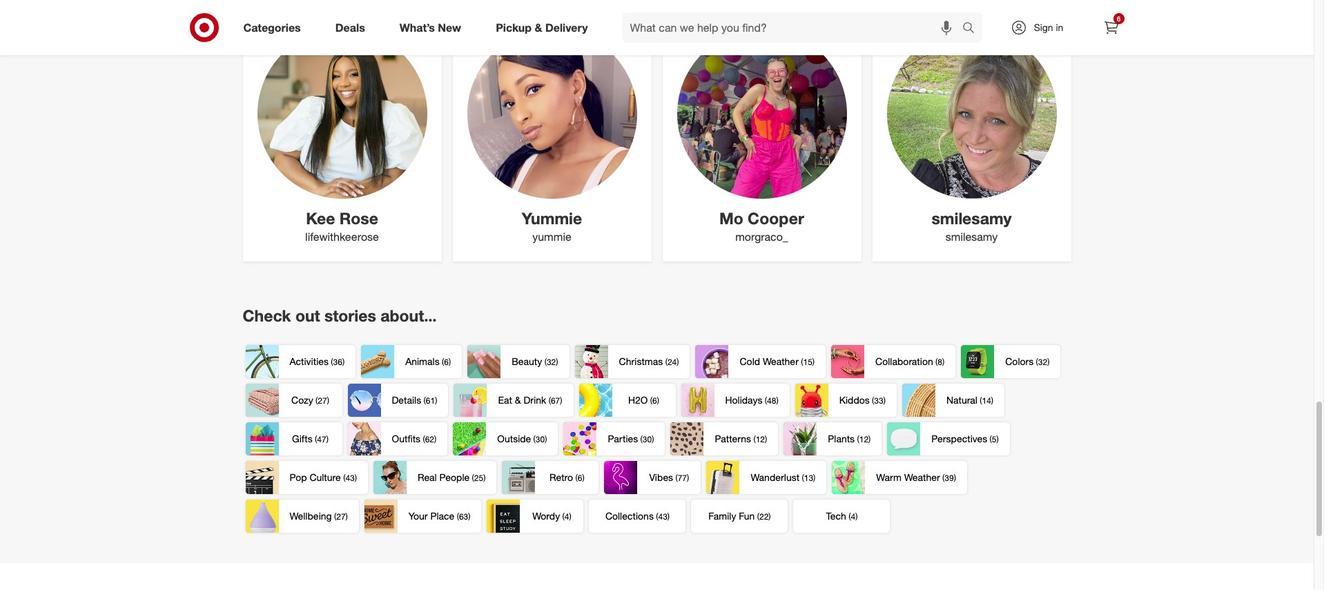 Task type: describe. For each thing, give the bounding box(es) containing it.
wordy
[[533, 510, 560, 522]]

warm weather ( 39 )
[[877, 472, 956, 483]]

6 for h2o
[[653, 396, 657, 406]]

what's new
[[400, 20, 461, 34]]

) inside cold weather ( 15 )
[[813, 357, 815, 367]]

vibes ( 77 )
[[649, 472, 689, 483]]

43 inside pop culture ( 43 )
[[346, 473, 355, 483]]

colors
[[1006, 356, 1034, 367]]

new
[[438, 20, 461, 34]]

) for cozy
[[327, 396, 329, 406]]

patterns ( 12 )
[[715, 433, 767, 445]]

search button
[[956, 12, 989, 46]]

) for wordy
[[569, 512, 572, 522]]

48
[[767, 396, 776, 406]]

) inside your place ( 63 )
[[468, 512, 471, 522]]

in
[[1056, 21, 1064, 33]]

) for activities
[[342, 357, 345, 367]]

outfits
[[392, 433, 421, 445]]

63
[[459, 512, 468, 522]]

67
[[551, 396, 560, 406]]

retro ( 6 )
[[550, 472, 585, 483]]

( for tech
[[849, 512, 851, 522]]

30 for outside
[[536, 434, 545, 445]]

) for holidays
[[776, 396, 779, 406]]

( inside cold weather ( 15 )
[[801, 357, 803, 367]]

beauty ( 32 )
[[512, 356, 558, 367]]

deals
[[335, 20, 365, 34]]

your
[[409, 510, 428, 522]]

25
[[474, 473, 483, 483]]

61
[[426, 396, 435, 406]]

people
[[440, 472, 470, 483]]

culture
[[310, 472, 341, 483]]

mo
[[720, 208, 744, 228]]

) for perspectives
[[997, 434, 999, 445]]

what's new link
[[388, 12, 479, 43]]

yummie yummie
[[522, 208, 582, 244]]

( for gifts
[[315, 434, 317, 445]]

cozy ( 27 )
[[291, 394, 329, 406]]

( inside eat & drink ( 67 )
[[549, 396, 551, 406]]

) for natural
[[992, 396, 994, 406]]

pop culture ( 43 )
[[290, 472, 357, 483]]

8
[[938, 357, 943, 367]]

0 vertical spatial smilesamy
[[932, 208, 1012, 228]]

family fun ( 22 )
[[709, 510, 771, 522]]

sign in link
[[999, 12, 1085, 43]]

collaboration ( 8 )
[[876, 356, 945, 367]]

43 inside collections ( 43 )
[[658, 512, 668, 522]]

What can we help you find? suggestions appear below search field
[[622, 12, 966, 43]]

cozy
[[291, 394, 313, 406]]

) for kiddos
[[884, 396, 886, 406]]

) for wanderlust
[[814, 473, 816, 483]]

yummie
[[522, 208, 582, 228]]

( for parties
[[641, 434, 643, 445]]

perspectives
[[932, 433, 988, 445]]

details
[[392, 394, 421, 406]]

tech
[[826, 510, 847, 522]]

parties
[[608, 433, 638, 445]]

out
[[295, 306, 320, 325]]

( for colors
[[1036, 357, 1038, 367]]

) for plants
[[869, 434, 871, 445]]

check
[[243, 306, 291, 325]]

parties ( 30 )
[[608, 433, 654, 445]]

perspectives ( 5 )
[[932, 433, 999, 445]]

pickup & delivery link
[[484, 12, 605, 43]]

) for tech
[[856, 512, 858, 522]]

) for outfits
[[434, 434, 437, 445]]

( for beauty
[[545, 357, 547, 367]]

) for animals
[[449, 357, 451, 367]]

categories link
[[232, 12, 318, 43]]

plants
[[828, 433, 855, 445]]

) for parties
[[652, 434, 654, 445]]

) for vibes
[[687, 473, 689, 483]]

outside
[[497, 433, 531, 445]]

( for natural
[[980, 396, 982, 406]]

morgraco_
[[736, 230, 788, 244]]

profile image for creator image for mo
[[677, 29, 847, 199]]

( for vibes
[[676, 473, 678, 483]]

4 for tech
[[851, 512, 856, 522]]

activities
[[290, 356, 329, 367]]

wanderlust
[[751, 472, 800, 483]]

kee rose lifewithkeerose
[[305, 208, 379, 244]]

fun
[[739, 510, 755, 522]]

collections ( 43 )
[[606, 510, 670, 522]]

weather for warm weather
[[904, 472, 940, 483]]

real people ( 25 )
[[418, 472, 486, 483]]

12 for plants
[[860, 434, 869, 445]]

) inside 'warm weather ( 39 )'
[[954, 473, 956, 483]]

( for outside
[[534, 434, 536, 445]]

4 for wordy
[[565, 512, 569, 522]]

colors ( 32 )
[[1006, 356, 1050, 367]]

details ( 61 )
[[392, 394, 437, 406]]

( for plants
[[857, 434, 860, 445]]

wellbeing ( 27 )
[[290, 510, 348, 522]]

pickup
[[496, 20, 532, 34]]

) inside eat & drink ( 67 )
[[560, 396, 562, 406]]

6 for animals
[[444, 357, 449, 367]]

6 inside 'link'
[[1117, 15, 1121, 23]]

5
[[992, 434, 997, 445]]

( inside "family fun ( 22 )"
[[757, 512, 760, 522]]

stories
[[325, 306, 376, 325]]

wellbeing
[[290, 510, 332, 522]]

warm
[[877, 472, 902, 483]]

cold
[[740, 356, 760, 367]]

( for christmas
[[665, 357, 668, 367]]

profile image for creator image for yummie
[[467, 29, 637, 199]]

( for details
[[424, 396, 426, 406]]

lifewithkeerose
[[305, 230, 379, 244]]

) for collaboration
[[943, 357, 945, 367]]

sign in
[[1034, 21, 1064, 33]]

cold weather ( 15 )
[[740, 356, 815, 367]]

profile image for creator image for kee
[[257, 29, 427, 199]]

delivery
[[545, 20, 588, 34]]

h2o ( 6 )
[[628, 394, 659, 406]]

christmas
[[619, 356, 663, 367]]

( for patterns
[[754, 434, 756, 445]]

wanderlust ( 13 )
[[751, 472, 816, 483]]



Task type: locate. For each thing, give the bounding box(es) containing it.
( right christmas on the bottom of page
[[665, 357, 668, 367]]

( for activities
[[331, 357, 333, 367]]

( right the outfits
[[423, 434, 425, 445]]

1 horizontal spatial 4
[[851, 512, 856, 522]]

4 inside wordy ( 4 )
[[565, 512, 569, 522]]

27 inside wellbeing ( 27 )
[[336, 512, 346, 522]]

32 for colors
[[1038, 357, 1048, 367]]

4 profile image for creator image from the left
[[887, 29, 1057, 199]]

4 right wordy
[[565, 512, 569, 522]]

( right wordy
[[562, 512, 565, 522]]

( inside "outfits ( 62 )"
[[423, 434, 425, 445]]

( inside parties ( 30 )
[[641, 434, 643, 445]]

activities ( 36 )
[[290, 356, 345, 367]]

43 right culture
[[346, 473, 355, 483]]

30 right parties
[[643, 434, 652, 445]]

pickup & delivery
[[496, 20, 588, 34]]

( inside "wanderlust ( 13 )"
[[802, 473, 804, 483]]

( for outfits
[[423, 434, 425, 445]]

) for h2o
[[657, 396, 659, 406]]

2 30 from the left
[[643, 434, 652, 445]]

( inside outside ( 30 )
[[534, 434, 536, 445]]

1 30 from the left
[[536, 434, 545, 445]]

1 vertical spatial weather
[[904, 472, 940, 483]]

0 horizontal spatial 27
[[318, 396, 327, 406]]

check out stories about...
[[243, 306, 437, 325]]

12 right patterns in the bottom right of the page
[[756, 434, 765, 445]]

1 vertical spatial 27
[[336, 512, 346, 522]]

0 horizontal spatial 43
[[346, 473, 355, 483]]

( right the place
[[457, 512, 459, 522]]

( inside beauty ( 32 )
[[545, 357, 547, 367]]

) inside "outfits ( 62 )"
[[434, 434, 437, 445]]

) for colors
[[1048, 357, 1050, 367]]

) inside plants ( 12 )
[[869, 434, 871, 445]]

1 vertical spatial smilesamy
[[946, 230, 998, 244]]

0 horizontal spatial 30
[[536, 434, 545, 445]]

place
[[430, 510, 455, 522]]

( for collaboration
[[936, 357, 938, 367]]

( right collaboration
[[936, 357, 938, 367]]

6 right "in"
[[1117, 15, 1121, 23]]

collections
[[606, 510, 654, 522]]

& for pickup
[[535, 20, 542, 34]]

( inside natural ( 14 )
[[980, 396, 982, 406]]

) inside the 'details ( 61 )'
[[435, 396, 437, 406]]

outfits ( 62 )
[[392, 433, 437, 445]]

( inside collections ( 43 )
[[656, 512, 658, 522]]

2 4 from the left
[[851, 512, 856, 522]]

( inside wordy ( 4 )
[[562, 512, 565, 522]]

) for patterns
[[765, 434, 767, 445]]

) inside christmas ( 24 )
[[677, 357, 679, 367]]

( right kiddos
[[872, 396, 874, 406]]

0 vertical spatial weather
[[763, 356, 799, 367]]

12
[[756, 434, 765, 445], [860, 434, 869, 445]]

holidays
[[725, 394, 763, 406]]

( inside h2o ( 6 )
[[650, 396, 653, 406]]

27 inside "cozy ( 27 )"
[[318, 396, 327, 406]]

( right colors at right
[[1036, 357, 1038, 367]]

( right culture
[[343, 473, 346, 483]]

) inside natural ( 14 )
[[992, 396, 994, 406]]

( right tech
[[849, 512, 851, 522]]

search
[[956, 22, 989, 36]]

30 for parties
[[643, 434, 652, 445]]

2 profile image for creator image from the left
[[467, 29, 637, 199]]

( for h2o
[[650, 396, 653, 406]]

27 for wellbeing
[[336, 512, 346, 522]]

1 horizontal spatial 30
[[643, 434, 652, 445]]

) inside the real people ( 25 )
[[483, 473, 486, 483]]

patterns
[[715, 433, 751, 445]]

32 inside colors ( 32 )
[[1038, 357, 1048, 367]]

rose
[[340, 208, 378, 228]]

) inside holidays ( 48 )
[[776, 396, 779, 406]]

( inside perspectives ( 5 )
[[990, 434, 992, 445]]

1 horizontal spatial &
[[535, 20, 542, 34]]

) inside perspectives ( 5 )
[[997, 434, 999, 445]]

0 horizontal spatial &
[[515, 394, 521, 406]]

( right wanderlust
[[802, 473, 804, 483]]

1 horizontal spatial 12
[[860, 434, 869, 445]]

about...
[[381, 306, 437, 325]]

wordy ( 4 )
[[533, 510, 572, 522]]

cooper
[[748, 208, 804, 228]]

( inside holidays ( 48 )
[[765, 396, 767, 406]]

32 inside beauty ( 32 )
[[547, 357, 556, 367]]

) inside wordy ( 4 )
[[569, 512, 572, 522]]

( inside plants ( 12 )
[[857, 434, 860, 445]]

( for wordy
[[562, 512, 565, 522]]

( right animals
[[442, 357, 444, 367]]

smilesamy
[[932, 208, 1012, 228], [946, 230, 998, 244]]

sign
[[1034, 21, 1053, 33]]

0 vertical spatial 27
[[318, 396, 327, 406]]

weather left 15
[[763, 356, 799, 367]]

( right cozy
[[316, 396, 318, 406]]

( inside patterns ( 12 )
[[754, 434, 756, 445]]

( for wellbeing
[[334, 512, 336, 522]]

( right cold
[[801, 357, 803, 367]]

& right pickup
[[535, 20, 542, 34]]

6
[[1117, 15, 1121, 23], [444, 357, 449, 367], [653, 396, 657, 406], [578, 473, 582, 483]]

natural
[[947, 394, 978, 406]]

( right the wellbeing
[[334, 512, 336, 522]]

christmas ( 24 )
[[619, 356, 679, 367]]

what's
[[400, 20, 435, 34]]

) inside tech ( 4 )
[[856, 512, 858, 522]]

( right plants
[[857, 434, 860, 445]]

1 horizontal spatial 43
[[658, 512, 668, 522]]

27
[[318, 396, 327, 406], [336, 512, 346, 522]]

) inside outside ( 30 )
[[545, 434, 547, 445]]

6 inside h2o ( 6 )
[[653, 396, 657, 406]]

& right the eat
[[515, 394, 521, 406]]

( right activities
[[331, 357, 333, 367]]

) for details
[[435, 396, 437, 406]]

( inside retro ( 6 )
[[576, 473, 578, 483]]

1 horizontal spatial weather
[[904, 472, 940, 483]]

( right details
[[424, 396, 426, 406]]

gifts
[[292, 433, 313, 445]]

( right the fun on the right bottom of page
[[757, 512, 760, 522]]

)
[[342, 357, 345, 367], [449, 357, 451, 367], [556, 357, 558, 367], [677, 357, 679, 367], [813, 357, 815, 367], [943, 357, 945, 367], [1048, 357, 1050, 367], [327, 396, 329, 406], [435, 396, 437, 406], [560, 396, 562, 406], [657, 396, 659, 406], [776, 396, 779, 406], [884, 396, 886, 406], [992, 396, 994, 406], [326, 434, 329, 445], [434, 434, 437, 445], [545, 434, 547, 445], [652, 434, 654, 445], [765, 434, 767, 445], [869, 434, 871, 445], [997, 434, 999, 445], [355, 473, 357, 483], [483, 473, 486, 483], [582, 473, 585, 483], [687, 473, 689, 483], [814, 473, 816, 483], [954, 473, 956, 483], [346, 512, 348, 522], [468, 512, 471, 522], [569, 512, 572, 522], [668, 512, 670, 522], [769, 512, 771, 522], [856, 512, 858, 522]]

1 profile image for creator image from the left
[[257, 29, 427, 199]]

47
[[317, 434, 326, 445]]

) inside colors ( 32 )
[[1048, 357, 1050, 367]]

) for collections
[[668, 512, 670, 522]]

1 horizontal spatial 32
[[1038, 357, 1048, 367]]

holidays ( 48 )
[[725, 394, 779, 406]]

smilesamy smilesamy
[[932, 208, 1012, 244]]

( inside colors ( 32 )
[[1036, 357, 1038, 367]]

) inside vibes ( 77 )
[[687, 473, 689, 483]]

77
[[678, 473, 687, 483]]

39
[[945, 473, 954, 483]]

1 vertical spatial &
[[515, 394, 521, 406]]

( for holidays
[[765, 396, 767, 406]]

1 12 from the left
[[756, 434, 765, 445]]

( inside animals ( 6 )
[[442, 357, 444, 367]]

( inside kiddos ( 33 )
[[872, 396, 874, 406]]

&
[[535, 20, 542, 34], [515, 394, 521, 406]]

) for retro
[[582, 473, 585, 483]]

) inside beauty ( 32 )
[[556, 357, 558, 367]]

0 horizontal spatial weather
[[763, 356, 799, 367]]

beauty
[[512, 356, 542, 367]]

( right gifts
[[315, 434, 317, 445]]

1 horizontal spatial 27
[[336, 512, 346, 522]]

43 right collections
[[658, 512, 668, 522]]

plants ( 12 )
[[828, 433, 871, 445]]

( inside your place ( 63 )
[[457, 512, 459, 522]]

) inside animals ( 6 )
[[449, 357, 451, 367]]

6 right retro
[[578, 473, 582, 483]]

(
[[331, 357, 333, 367], [442, 357, 444, 367], [545, 357, 547, 367], [665, 357, 668, 367], [801, 357, 803, 367], [936, 357, 938, 367], [1036, 357, 1038, 367], [316, 396, 318, 406], [424, 396, 426, 406], [549, 396, 551, 406], [650, 396, 653, 406], [765, 396, 767, 406], [872, 396, 874, 406], [980, 396, 982, 406], [315, 434, 317, 445], [423, 434, 425, 445], [534, 434, 536, 445], [641, 434, 643, 445], [754, 434, 756, 445], [857, 434, 860, 445], [990, 434, 992, 445], [343, 473, 346, 483], [472, 473, 474, 483], [576, 473, 578, 483], [676, 473, 678, 483], [802, 473, 804, 483], [943, 473, 945, 483], [334, 512, 336, 522], [457, 512, 459, 522], [562, 512, 565, 522], [656, 512, 658, 522], [757, 512, 760, 522], [849, 512, 851, 522]]

) inside wellbeing ( 27 )
[[346, 512, 348, 522]]

( right perspectives
[[990, 434, 992, 445]]

) inside "family fun ( 22 )"
[[769, 512, 771, 522]]

mo cooper morgraco_
[[720, 208, 804, 244]]

) inside kiddos ( 33 )
[[884, 396, 886, 406]]

eat
[[498, 394, 512, 406]]

gifts ( 47 )
[[292, 433, 329, 445]]

27 right the wellbeing
[[336, 512, 346, 522]]

( inside the real people ( 25 )
[[472, 473, 474, 483]]

( inside activities ( 36 )
[[331, 357, 333, 367]]

6 right animals
[[444, 357, 449, 367]]

categories
[[243, 20, 301, 34]]

( for perspectives
[[990, 434, 992, 445]]

0 horizontal spatial 12
[[756, 434, 765, 445]]

kee
[[306, 208, 335, 228]]

) inside retro ( 6 )
[[582, 473, 585, 483]]

( down perspectives
[[943, 473, 945, 483]]

animals
[[405, 356, 440, 367]]

43
[[346, 473, 355, 483], [658, 512, 668, 522]]

your place ( 63 )
[[409, 510, 471, 522]]

6 right h2o
[[653, 396, 657, 406]]

) inside "cozy ( 27 )"
[[327, 396, 329, 406]]

( inside collaboration ( 8 )
[[936, 357, 938, 367]]

27 right cozy
[[318, 396, 327, 406]]

2 12 from the left
[[860, 434, 869, 445]]

( for wanderlust
[[802, 473, 804, 483]]

) for outside
[[545, 434, 547, 445]]

15
[[803, 357, 813, 367]]

( right h2o
[[650, 396, 653, 406]]

h2o
[[628, 394, 648, 406]]

1 32 from the left
[[547, 357, 556, 367]]

12 right plants
[[860, 434, 869, 445]]

weather for cold weather
[[763, 356, 799, 367]]

( right drink
[[549, 396, 551, 406]]

( right vibes
[[676, 473, 678, 483]]

12 for patterns
[[756, 434, 765, 445]]

( right natural
[[980, 396, 982, 406]]

drink
[[524, 394, 546, 406]]

( for animals
[[442, 357, 444, 367]]

33
[[874, 396, 884, 406]]

) for christmas
[[677, 357, 679, 367]]

) inside parties ( 30 )
[[652, 434, 654, 445]]

& inside pickup & delivery link
[[535, 20, 542, 34]]

( right parties
[[641, 434, 643, 445]]

profile image for creator image for smilesamy
[[887, 29, 1057, 199]]

) inside gifts ( 47 )
[[326, 434, 329, 445]]

6 inside animals ( 6 )
[[444, 357, 449, 367]]

( right collections
[[656, 512, 658, 522]]

( right outside
[[534, 434, 536, 445]]

14
[[982, 396, 992, 406]]

) inside patterns ( 12 )
[[765, 434, 767, 445]]

( inside tech ( 4 )
[[849, 512, 851, 522]]

62
[[425, 434, 434, 445]]

12 inside patterns ( 12 )
[[756, 434, 765, 445]]

pop
[[290, 472, 307, 483]]

13
[[804, 473, 814, 483]]

4 right tech
[[851, 512, 856, 522]]

) for wellbeing
[[346, 512, 348, 522]]

) for beauty
[[556, 357, 558, 367]]

deals link
[[324, 12, 382, 43]]

6 link
[[1096, 12, 1127, 43]]

( inside pop culture ( 43 )
[[343, 473, 346, 483]]

0 vertical spatial &
[[535, 20, 542, 34]]

tech ( 4 )
[[826, 510, 858, 522]]

) inside "wanderlust ( 13 )"
[[814, 473, 816, 483]]

( inside wellbeing ( 27 )
[[334, 512, 336, 522]]

6 inside retro ( 6 )
[[578, 473, 582, 483]]

& for eat
[[515, 394, 521, 406]]

32 right colors at right
[[1038, 357, 1048, 367]]

( inside christmas ( 24 )
[[665, 357, 668, 367]]

) inside activities ( 36 )
[[342, 357, 345, 367]]

animals ( 6 )
[[405, 356, 451, 367]]

24
[[668, 357, 677, 367]]

( for kiddos
[[872, 396, 874, 406]]

0 horizontal spatial 32
[[547, 357, 556, 367]]

3 profile image for creator image from the left
[[677, 29, 847, 199]]

) for gifts
[[326, 434, 329, 445]]

( inside 'warm weather ( 39 )'
[[943, 473, 945, 483]]

30
[[536, 434, 545, 445], [643, 434, 652, 445]]

1 4 from the left
[[565, 512, 569, 522]]

family
[[709, 510, 736, 522]]

( right beauty
[[545, 357, 547, 367]]

yummie
[[533, 230, 572, 244]]

( right holidays
[[765, 396, 767, 406]]

4
[[565, 512, 569, 522], [851, 512, 856, 522]]

smilesamy inside 'smilesamy smilesamy'
[[946, 230, 998, 244]]

0 vertical spatial 43
[[346, 473, 355, 483]]

( for collections
[[656, 512, 658, 522]]

6 for retro
[[578, 473, 582, 483]]

profile image for creator image
[[257, 29, 427, 199], [467, 29, 637, 199], [677, 29, 847, 199], [887, 29, 1057, 199]]

( for retro
[[576, 473, 578, 483]]

( for cozy
[[316, 396, 318, 406]]

( inside gifts ( 47 )
[[315, 434, 317, 445]]

( inside vibes ( 77 )
[[676, 473, 678, 483]]

) inside collections ( 43 )
[[668, 512, 670, 522]]

real
[[418, 472, 437, 483]]

) inside collaboration ( 8 )
[[943, 357, 945, 367]]

1 vertical spatial 43
[[658, 512, 668, 522]]

4 inside tech ( 4 )
[[851, 512, 856, 522]]

0 horizontal spatial 4
[[565, 512, 569, 522]]

( inside "cozy ( 27 )"
[[316, 396, 318, 406]]

eat & drink ( 67 )
[[498, 394, 562, 406]]

) inside h2o ( 6 )
[[657, 396, 659, 406]]

kiddos
[[839, 394, 870, 406]]

( inside the 'details ( 61 )'
[[424, 396, 426, 406]]

27 for cozy
[[318, 396, 327, 406]]

( right patterns in the bottom right of the page
[[754, 434, 756, 445]]

32 right beauty
[[547, 357, 556, 367]]

30 inside parties ( 30 )
[[643, 434, 652, 445]]

kiddos ( 33 )
[[839, 394, 886, 406]]

) inside pop culture ( 43 )
[[355, 473, 357, 483]]

( right "people"
[[472, 473, 474, 483]]

30 right outside
[[536, 434, 545, 445]]

2 32 from the left
[[1038, 357, 1048, 367]]

( right retro
[[576, 473, 578, 483]]

30 inside outside ( 30 )
[[536, 434, 545, 445]]

vibes
[[649, 472, 673, 483]]

weather
[[763, 356, 799, 367], [904, 472, 940, 483]]

weather left the 39
[[904, 472, 940, 483]]

32 for beauty
[[547, 357, 556, 367]]

12 inside plants ( 12 )
[[860, 434, 869, 445]]



Task type: vqa. For each thing, say whether or not it's contained in the screenshot.


